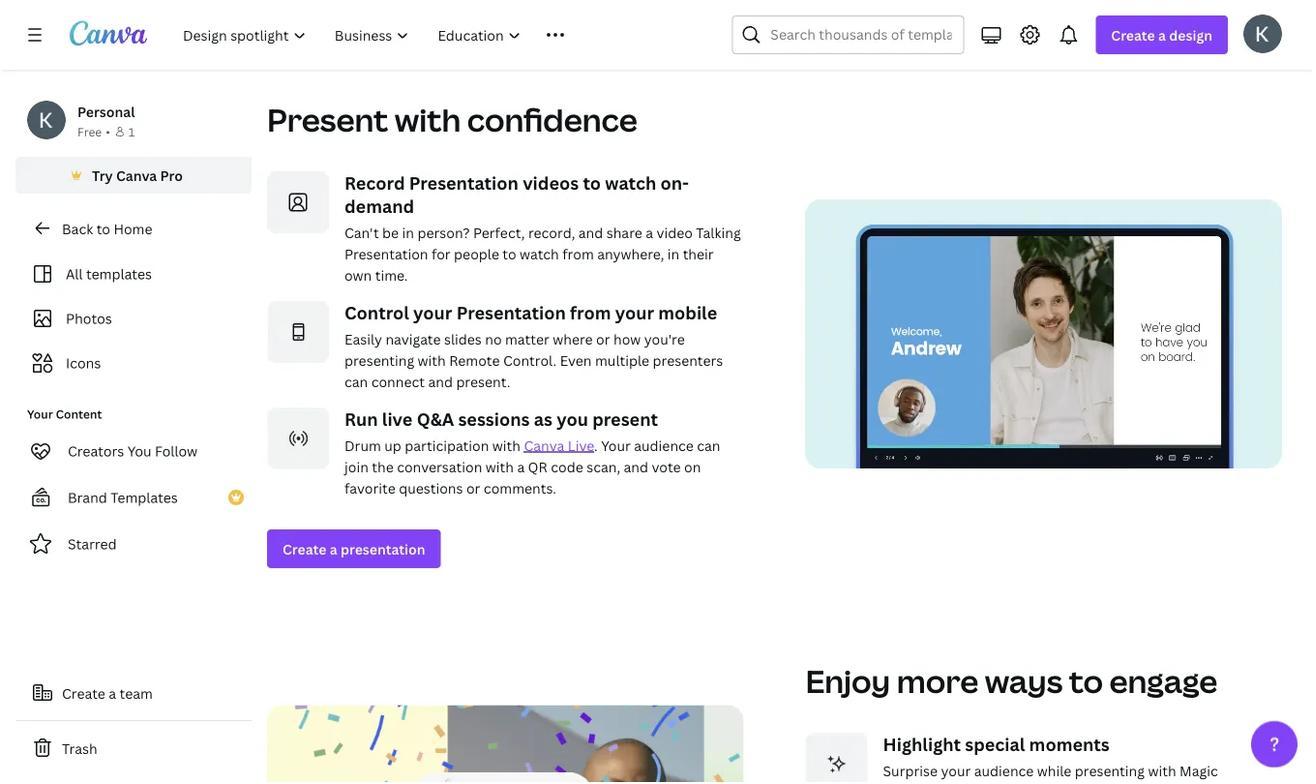Task type: describe. For each thing, give the bounding box(es) containing it.
a inside . your audience can join the conversation with a qr code scan, and vote on favorite questions or comments.
[[517, 457, 525, 476]]

a for presentation
[[330, 540, 337, 558]]

engage
[[1110, 660, 1218, 702]]

easily
[[345, 330, 382, 348]]

how
[[614, 330, 641, 348]]

control your presentation from your mobile easily navigate slides no matter where or how you're presenting with remote control. even multiple presenters can connect and present.
[[345, 301, 723, 391]]

try canva pro button
[[15, 157, 252, 194]]

scan,
[[587, 457, 621, 476]]

and inside . your audience can join the conversation with a qr code scan, and vote on favorite questions or comments.
[[624, 457, 649, 476]]

present
[[593, 407, 658, 431]]

create a team
[[62, 684, 153, 702]]

join
[[345, 457, 369, 476]]

1
[[129, 123, 135, 139]]

moments
[[1030, 732, 1110, 756]]

highlight
[[883, 732, 961, 756]]

video
[[657, 223, 693, 242]]

run live q&a sessions as you present image
[[267, 408, 329, 470]]

1 vertical spatial presentation
[[345, 244, 428, 263]]

you
[[557, 407, 588, 431]]

1 horizontal spatial watch
[[605, 171, 657, 195]]

1 vertical spatial canva
[[524, 436, 565, 455]]

remote
[[449, 351, 500, 369]]

photos
[[66, 309, 112, 328]]

highlight special moments image
[[806, 733, 868, 783]]

presenters
[[653, 351, 723, 369]]

slides
[[444, 330, 482, 348]]

present with confidence
[[267, 99, 638, 141]]

record presentation videos to watch on- demand can't be in person? perfect, record, and share a video talking presentation for people to watch from anywhere, in their own time.
[[345, 171, 741, 284]]

while
[[1038, 761, 1072, 780]]

participation
[[405, 436, 489, 455]]

. your audience can join the conversation with a qr code scan, and vote on favorite questions or comments.
[[345, 436, 721, 497]]

icons link
[[27, 345, 240, 381]]

Search search field
[[771, 16, 952, 53]]

videos
[[523, 171, 579, 195]]

anywhere,
[[597, 244, 664, 263]]

icons
[[66, 354, 101, 372]]

create for create a team
[[62, 684, 105, 702]]

content
[[56, 406, 102, 422]]

photos link
[[27, 300, 240, 337]]

free •
[[77, 123, 110, 139]]

creators
[[68, 442, 124, 460]]

design
[[1170, 26, 1213, 44]]

0 horizontal spatial your
[[27, 406, 53, 422]]

conversation
[[397, 457, 482, 476]]

home
[[114, 219, 152, 238]]

1 vertical spatial in
[[668, 244, 680, 263]]

your inside . your audience can join the conversation with a qr code scan, and vote on favorite questions or comments.
[[601, 436, 631, 455]]

presentation inside 'control your presentation from your mobile easily navigate slides no matter where or how you're presenting with remote control. even multiple presenters can connect and present.'
[[457, 301, 566, 324]]

present
[[267, 99, 388, 141]]

presenting inside highlight special moments surprise your audience while presenting with magic shortcuts. press 'd' for drumroll, 'c' for confetti, or an 'm' fo
[[1075, 761, 1145, 780]]

multiple
[[595, 351, 650, 369]]

enjoy more ways to engage
[[806, 660, 1218, 702]]

can't
[[345, 223, 379, 242]]

more
[[897, 660, 979, 702]]

free
[[77, 123, 102, 139]]

1 horizontal spatial for
[[1013, 783, 1032, 783]]

with up record
[[395, 99, 461, 141]]

to right ways
[[1069, 660, 1104, 702]]

preview of remote control feature on canva presentations image
[[267, 705, 744, 783]]

personal
[[77, 102, 135, 121]]

create a team button
[[15, 674, 252, 712]]

navigate
[[386, 330, 441, 348]]

press
[[954, 783, 990, 783]]

surprise
[[883, 761, 938, 780]]

on-
[[661, 171, 689, 195]]

can inside . your audience can join the conversation with a qr code scan, and vote on favorite questions or comments.
[[697, 436, 721, 455]]

presenting inside 'control your presentation from your mobile easily navigate slides no matter where or how you're presenting with remote control. even multiple presenters can connect and present.'
[[345, 351, 415, 369]]

drumroll,
[[1036, 783, 1096, 783]]

create a presentation link
[[267, 530, 441, 568]]

starred
[[68, 535, 117, 553]]

try
[[92, 166, 113, 184]]

be
[[382, 223, 399, 242]]

an
[[1218, 783, 1234, 783]]

creators you follow
[[68, 442, 198, 460]]

sessions
[[458, 407, 530, 431]]

drum
[[345, 436, 381, 455]]

with inside highlight special moments surprise your audience while presenting with magic shortcuts. press 'd' for drumroll, 'c' for confetti, or an 'm' fo
[[1148, 761, 1177, 780]]

a for design
[[1159, 26, 1166, 44]]

matter
[[505, 330, 550, 348]]

starred link
[[15, 525, 252, 563]]

create for create a presentation
[[283, 540, 327, 558]]

control
[[345, 301, 409, 324]]

favorite
[[345, 479, 396, 497]]

presentation
[[341, 540, 426, 558]]

the
[[372, 457, 394, 476]]

templates
[[111, 488, 178, 507]]



Task type: locate. For each thing, give the bounding box(es) containing it.
audience
[[634, 436, 694, 455], [975, 761, 1034, 780]]

comments.
[[484, 479, 557, 497]]

brand
[[68, 488, 107, 507]]

in down video
[[668, 244, 680, 263]]

run
[[345, 407, 378, 431]]

a left team
[[109, 684, 116, 702]]

all templates link
[[27, 256, 240, 292]]

2 horizontal spatial for
[[1119, 783, 1138, 783]]

to down perfect,
[[503, 244, 517, 263]]

your up navigate
[[413, 301, 452, 324]]

2 horizontal spatial your
[[941, 761, 971, 780]]

canva right try
[[116, 166, 157, 184]]

0 horizontal spatial presenting
[[345, 351, 415, 369]]

a right share
[[646, 223, 653, 242]]

.
[[594, 436, 598, 455]]

and inside 'control your presentation from your mobile easily navigate slides no matter where or how you're presenting with remote control. even multiple presenters can connect and present.'
[[428, 372, 453, 391]]

to right videos
[[583, 171, 601, 195]]

2 vertical spatial or
[[1200, 783, 1214, 783]]

no
[[485, 330, 502, 348]]

back to home
[[62, 219, 152, 238]]

present.
[[456, 372, 511, 391]]

with up "comments."
[[486, 457, 514, 476]]

demand
[[345, 194, 414, 218]]

from inside 'control your presentation from your mobile easily navigate slides no matter where or how you're presenting with remote control. even multiple presenters can connect and present.'
[[570, 301, 611, 324]]

0 horizontal spatial can
[[345, 372, 368, 391]]

1 horizontal spatial your
[[615, 301, 654, 324]]

1 horizontal spatial create
[[283, 540, 327, 558]]

create a design button
[[1096, 15, 1228, 54]]

own
[[345, 266, 372, 284]]

1 horizontal spatial audience
[[975, 761, 1034, 780]]

1 vertical spatial and
[[428, 372, 453, 391]]

your for highlight
[[941, 761, 971, 780]]

1 vertical spatial watch
[[520, 244, 559, 263]]

templates
[[86, 265, 152, 283]]

a inside 'record presentation videos to watch on- demand can't be in person? perfect, record, and share a video talking presentation for people to watch from anywhere, in their own time.'
[[646, 223, 653, 242]]

audience up vote
[[634, 436, 694, 455]]

'm'
[[1237, 783, 1256, 783]]

code
[[551, 457, 583, 476]]

can inside 'control your presentation from your mobile easily navigate slides no matter where or how you're presenting with remote control. even multiple presenters can connect and present.'
[[345, 372, 368, 391]]

canva
[[116, 166, 157, 184], [524, 436, 565, 455]]

or inside . your audience can join the conversation with a qr code scan, and vote on favorite questions or comments.
[[467, 479, 481, 497]]

team
[[120, 684, 153, 702]]

0 horizontal spatial watch
[[520, 244, 559, 263]]

where
[[553, 330, 593, 348]]

canva live link
[[524, 436, 594, 455]]

1 horizontal spatial presenting
[[1075, 761, 1145, 780]]

top level navigation element
[[170, 15, 686, 54], [170, 15, 686, 54]]

perfect,
[[473, 223, 525, 242]]

'c'
[[1100, 783, 1116, 783]]

1 vertical spatial your
[[601, 436, 631, 455]]

and inside 'record presentation videos to watch on- demand can't be in person? perfect, record, and share a video talking presentation for people to watch from anywhere, in their own time.'
[[579, 223, 603, 242]]

questions
[[399, 479, 463, 497]]

1 vertical spatial audience
[[975, 761, 1034, 780]]

1 vertical spatial create
[[283, 540, 327, 558]]

can up run
[[345, 372, 368, 391]]

0 horizontal spatial and
[[428, 372, 453, 391]]

time.
[[375, 266, 408, 284]]

create left presentation
[[283, 540, 327, 558]]

your for control
[[615, 301, 654, 324]]

to right 'back'
[[96, 219, 110, 238]]

canva inside button
[[116, 166, 157, 184]]

q&a
[[417, 407, 454, 431]]

and
[[579, 223, 603, 242], [428, 372, 453, 391], [624, 457, 649, 476]]

1 horizontal spatial or
[[596, 330, 610, 348]]

presenting up 'c'
[[1075, 761, 1145, 780]]

record presentation videos to watch on-demand image
[[267, 171, 329, 233]]

your left content
[[27, 406, 53, 422]]

1 horizontal spatial and
[[579, 223, 603, 242]]

0 horizontal spatial in
[[402, 223, 414, 242]]

0 horizontal spatial create
[[62, 684, 105, 702]]

even
[[560, 351, 592, 369]]

and left vote
[[624, 457, 649, 476]]

0 vertical spatial from
[[563, 244, 594, 263]]

all
[[66, 265, 83, 283]]

create inside button
[[62, 684, 105, 702]]

qr
[[528, 457, 548, 476]]

canva up the qr
[[524, 436, 565, 455]]

1 horizontal spatial can
[[697, 436, 721, 455]]

create for create a design
[[1112, 26, 1156, 44]]

presentation down be
[[345, 244, 428, 263]]

for down person?
[[432, 244, 451, 263]]

0 horizontal spatial your
[[413, 301, 452, 324]]

•
[[106, 123, 110, 139]]

audience up 'd'
[[975, 761, 1034, 780]]

you're
[[644, 330, 685, 348]]

with inside 'control your presentation from your mobile easily navigate slides no matter where or how you're presenting with remote control. even multiple presenters can connect and present.'
[[418, 351, 446, 369]]

on
[[684, 457, 701, 476]]

your right .
[[601, 436, 631, 455]]

up
[[385, 436, 402, 455]]

your
[[413, 301, 452, 324], [615, 301, 654, 324], [941, 761, 971, 780]]

2 horizontal spatial or
[[1200, 783, 1214, 783]]

1 vertical spatial can
[[697, 436, 721, 455]]

drum up participation with canva live
[[345, 436, 594, 455]]

0 vertical spatial and
[[579, 223, 603, 242]]

or left how at the left top of the page
[[596, 330, 610, 348]]

0 vertical spatial presentation
[[409, 171, 519, 195]]

pro
[[160, 166, 183, 184]]

or inside highlight special moments surprise your audience while presenting with magic shortcuts. press 'd' for drumroll, 'c' for confetti, or an 'm' fo
[[1200, 783, 1214, 783]]

1 vertical spatial from
[[570, 301, 611, 324]]

you
[[128, 442, 152, 460]]

create
[[1112, 26, 1156, 44], [283, 540, 327, 558], [62, 684, 105, 702]]

share
[[607, 223, 643, 242]]

None search field
[[732, 15, 965, 54]]

special
[[965, 732, 1026, 756]]

record,
[[528, 223, 575, 242]]

back
[[62, 219, 93, 238]]

or
[[596, 330, 610, 348], [467, 479, 481, 497], [1200, 783, 1214, 783]]

magic
[[1180, 761, 1218, 780]]

brand templates link
[[15, 478, 252, 517]]

and left share
[[579, 223, 603, 242]]

your up press
[[941, 761, 971, 780]]

creators you follow link
[[15, 432, 252, 470]]

2 horizontal spatial and
[[624, 457, 649, 476]]

your up how at the left top of the page
[[615, 301, 654, 324]]

can up on
[[697, 436, 721, 455]]

audience inside highlight special moments surprise your audience while presenting with magic shortcuts. press 'd' for drumroll, 'c' for confetti, or an 'm' fo
[[975, 761, 1034, 780]]

with down run live q&a sessions as you present
[[493, 436, 521, 455]]

in right be
[[402, 223, 414, 242]]

watch left on-
[[605, 171, 657, 195]]

0 vertical spatial can
[[345, 372, 368, 391]]

control.
[[503, 351, 557, 369]]

1 vertical spatial or
[[467, 479, 481, 497]]

people
[[454, 244, 499, 263]]

for inside 'record presentation videos to watch on- demand can't be in person? perfect, record, and share a video talking presentation for people to watch from anywhere, in their own time.'
[[432, 244, 451, 263]]

2 vertical spatial presentation
[[457, 301, 566, 324]]

0 vertical spatial canva
[[116, 166, 157, 184]]

a
[[1159, 26, 1166, 44], [646, 223, 653, 242], [517, 457, 525, 476], [330, 540, 337, 558], [109, 684, 116, 702]]

from up the where
[[570, 301, 611, 324]]

your content
[[27, 406, 102, 422]]

create a presentation
[[283, 540, 426, 558]]

0 vertical spatial audience
[[634, 436, 694, 455]]

a for team
[[109, 684, 116, 702]]

back to home link
[[15, 209, 252, 248]]

from down record,
[[563, 244, 594, 263]]

0 vertical spatial create
[[1112, 26, 1156, 44]]

or down conversation
[[467, 479, 481, 497]]

vote
[[652, 457, 681, 476]]

can
[[345, 372, 368, 391], [697, 436, 721, 455]]

0 vertical spatial or
[[596, 330, 610, 348]]

mobile
[[659, 301, 718, 324]]

in
[[402, 223, 414, 242], [668, 244, 680, 263]]

talking
[[696, 223, 741, 242]]

for right 'd'
[[1013, 783, 1032, 783]]

trash link
[[15, 729, 252, 768]]

presentation up person?
[[409, 171, 519, 195]]

1 horizontal spatial your
[[601, 436, 631, 455]]

0 horizontal spatial or
[[467, 479, 481, 497]]

as
[[534, 407, 553, 431]]

a left the qr
[[517, 457, 525, 476]]

create left the design
[[1112, 26, 1156, 44]]

0 horizontal spatial canva
[[116, 166, 157, 184]]

enjoy
[[806, 660, 891, 702]]

2 horizontal spatial create
[[1112, 26, 1156, 44]]

0 vertical spatial watch
[[605, 171, 657, 195]]

2 vertical spatial create
[[62, 684, 105, 702]]

1 horizontal spatial in
[[668, 244, 680, 263]]

with up confetti,
[[1148, 761, 1177, 780]]

a inside create a design dropdown button
[[1159, 26, 1166, 44]]

with down navigate
[[418, 351, 446, 369]]

0 horizontal spatial for
[[432, 244, 451, 263]]

or inside 'control your presentation from your mobile easily navigate slides no matter where or how you're presenting with remote control. even multiple presenters can connect and present.'
[[596, 330, 610, 348]]

kendall parks image
[[1244, 14, 1283, 53]]

follow
[[155, 442, 198, 460]]

and up q&a at the left of the page
[[428, 372, 453, 391]]

0 vertical spatial in
[[402, 223, 414, 242]]

for right 'c'
[[1119, 783, 1138, 783]]

1 vertical spatial presenting
[[1075, 761, 1145, 780]]

to
[[583, 171, 601, 195], [96, 219, 110, 238], [503, 244, 517, 263], [1069, 660, 1104, 702]]

from inside 'record presentation videos to watch on- demand can't be in person? perfect, record, and share a video talking presentation for people to watch from anywhere, in their own time.'
[[563, 244, 594, 263]]

live
[[382, 407, 413, 431]]

audience inside . your audience can join the conversation with a qr code scan, and vote on favorite questions or comments.
[[634, 436, 694, 455]]

0 vertical spatial presenting
[[345, 351, 415, 369]]

'd'
[[993, 783, 1010, 783]]

0 horizontal spatial audience
[[634, 436, 694, 455]]

confetti,
[[1142, 783, 1197, 783]]

a left presentation
[[330, 540, 337, 558]]

a inside create a presentation link
[[330, 540, 337, 558]]

control your presentation from your mobile image
[[267, 301, 329, 363]]

a inside create a team button
[[109, 684, 116, 702]]

record
[[345, 171, 405, 195]]

your inside highlight special moments surprise your audience while presenting with magic shortcuts. press 'd' for drumroll, 'c' for confetti, or an 'm' fo
[[941, 761, 971, 780]]

presenting down easily
[[345, 351, 415, 369]]

2 vertical spatial and
[[624, 457, 649, 476]]

create inside dropdown button
[[1112, 26, 1156, 44]]

0 vertical spatial your
[[27, 406, 53, 422]]

1 horizontal spatial canva
[[524, 436, 565, 455]]

a left the design
[[1159, 26, 1166, 44]]

person?
[[418, 223, 470, 242]]

presentation up matter on the top left
[[457, 301, 566, 324]]

with inside . your audience can join the conversation with a qr code scan, and vote on favorite questions or comments.
[[486, 457, 514, 476]]

watch down record,
[[520, 244, 559, 263]]

create left team
[[62, 684, 105, 702]]

brand templates
[[68, 488, 178, 507]]

or down magic in the bottom right of the page
[[1200, 783, 1214, 783]]

shortcuts.
[[883, 783, 951, 783]]



Task type: vqa. For each thing, say whether or not it's contained in the screenshot.
the Drum
yes



